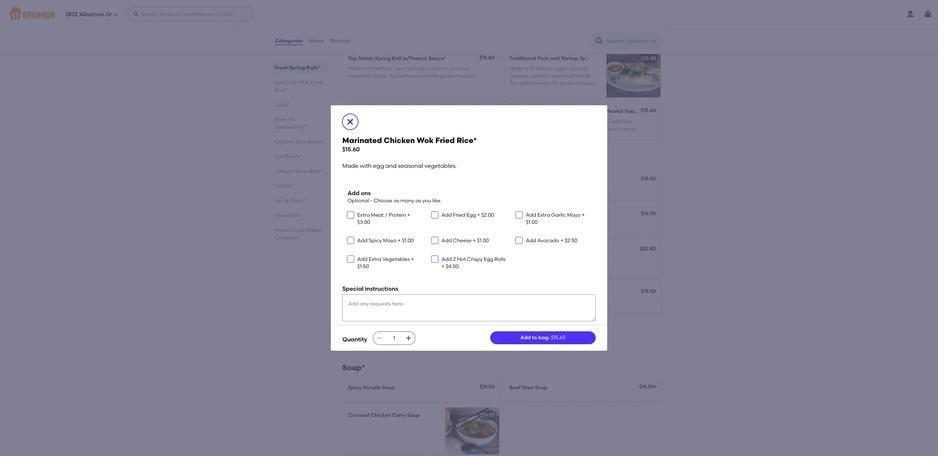 Task type: describe. For each thing, give the bounding box(es) containing it.
vermicelli inside button
[[348, 24, 371, 30]]

hope's
[[275, 228, 291, 234]]

/
[[385, 212, 388, 218]]

coffee* tab
[[275, 183, 325, 190]]

made with egg and seasonal vegetables. down 'black pepper shrimp wok fried rice*'
[[348, 300, 448, 306]]

sprouts, inside button
[[408, 17, 428, 23]]

add for add cheese + $1.00
[[442, 238, 452, 244]]

served for top sirloin spring roll w/peanut sauce*
[[411, 73, 427, 79]]

0 horizontal spatial fresh
[[275, 65, 288, 71]]

2
[[453, 257, 456, 263]]

meat
[[371, 212, 384, 218]]

$16.90 for sauteed tofu wok fried rice*
[[480, 211, 495, 217]]

egg down marinated
[[373, 163, 384, 170]]

peanut inside lemongrass ribeye ＆ black pepper shrimp.  made with lettuce, bean sprouts, cilantro, and rice vermicelli inside. two rolls served with peanut sauce.
[[560, 31, 578, 37]]

fried inside marinated chicken wok fried rice* $15.60
[[436, 136, 455, 145]]

seasonal down lemongrass ribeye beef wok fried rice*
[[397, 335, 418, 341]]

$15.60 for black pepper shrimp spring roll w/peanut sauce*
[[480, 108, 495, 114]]

spicy noodle soup
[[348, 385, 395, 391]]

fresh inside 'hope's fresh baked cookies!!!*'
[[292, 228, 306, 234]]

add spicy mayo + $1.00
[[357, 238, 414, 244]]

1 horizontal spatial soup
[[407, 413, 420, 419]]

banh mi sandwiches* tab
[[275, 116, 325, 131]]

$2.00
[[481, 212, 494, 218]]

search icon image
[[595, 37, 604, 45]]

vegetables
[[383, 257, 410, 263]]

cilantro, inside button
[[429, 17, 449, 23]]

seasonal down marinated chicken wok fried rice* $15.60
[[398, 163, 423, 170]]

crispy
[[467, 257, 483, 263]]

tea ＆ more* tab
[[275, 197, 325, 205]]

bean inside button
[[395, 17, 407, 23]]

seasonal down protein
[[397, 222, 418, 228]]

1 vertical spatial mayo
[[383, 238, 397, 244]]

like.
[[432, 198, 442, 204]]

green
[[410, 119, 424, 125]]

3822 albatross dr
[[65, 11, 112, 18]]

mi
[[289, 117, 294, 123]]

traditional pork and shrimp spring roll w/peanut sauce*
[[510, 55, 651, 62]]

ons
[[361, 190, 371, 197]]

hot
[[457, 257, 466, 263]]

reviews button
[[330, 28, 351, 54]]

1 vertical spatial svg image
[[346, 118, 355, 126]]

rice inside made with lettuce, bean sprouts, cilantro, and rice vermicelli inside. two rolls served with peanut sauce. button
[[461, 17, 470, 23]]

noodle
[[387, 126, 404, 132]]

optional
[[348, 198, 369, 204]]

special
[[342, 286, 364, 293]]

wrapped
[[348, 126, 370, 132]]

$10.40
[[641, 55, 656, 62]]

add for add fried egg + $2.00
[[442, 212, 452, 218]]

+ inside add extra vegetables + $1.50
[[411, 257, 414, 263]]

banh mi sandwiches*
[[275, 117, 306, 130]]

made inside lemongrass ribeye ＆ black pepper shrimp.  made with lettuce, bean sprouts, cilantro, and rice vermicelli inside. two rolls served with peanut sauce.
[[618, 17, 632, 23]]

choose
[[374, 198, 392, 204]]

Special instructions text field
[[342, 295, 596, 322]]

soup* tab
[[275, 101, 325, 109]]

made with lettuce, bean sprouts, cilantro, and rice vermicelli inside. two rolls served with peanut sauce. button
[[344, 2, 499, 45]]

1 vertical spatial soup*
[[342, 364, 365, 373]]

tea
[[275, 198, 284, 204]]

bean inside lemongrass ribeye ＆ black pepper shrimp.  made with lettuce, bean sprouts, cilantro, and rice vermicelli inside. two rolls served with peanut sauce.
[[529, 24, 542, 30]]

black pepper shrimp wok fried rice*
[[348, 289, 440, 296]]

+ inside add 2 hot crispy egg rolls + $4.00
[[442, 264, 445, 270]]

peanut for lemongrass ribeye beef spring roll w/peanut sauce*
[[601, 126, 619, 132]]

bbq
[[528, 212, 539, 218]]

made with lettuce, bean sprouts, cilantro, and rice vermicelli inside. two rolls served with peanut sauce. for lemongrass ribeye beef spring roll w/peanut sauce*
[[510, 119, 636, 132]]

bag:
[[538, 335, 550, 341]]

served inside lemongrass ribeye ＆ black pepper shrimp.  made with lettuce, bean sprouts, cilantro, and rice vermicelli inside. two rolls served with peanut sauce.
[[531, 31, 548, 37]]

egg up bbq
[[536, 187, 546, 193]]

add for add extra garlic mayo + $1.00
[[526, 212, 536, 218]]

$19.50 +
[[639, 385, 657, 391]]

add for add to bag: $15.60
[[521, 335, 531, 341]]

albatross
[[79, 11, 105, 18]]

stew
[[522, 385, 534, 391]]

1 horizontal spatial specialty
[[342, 155, 378, 164]]

pepper inside lemongrass ribeye beef and black pepper shrimp.  made with egg and seasonal vegetables.
[[435, 257, 452, 263]]

extra for add extra vegetables + $1.50
[[369, 257, 381, 263]]

$4.00
[[446, 264, 459, 270]]

with inside made with bean sprouts, green leaf lettuce, cilantro, wrapped in rice noodle paper
[[364, 119, 374, 125]]

svg image inside main navigation navigation
[[113, 12, 118, 17]]

specialty wok fried rice* tab
[[275, 79, 325, 94]]

wrap
[[295, 169, 308, 175]]

made with egg and seasonal vegetables. down garlic
[[510, 222, 609, 228]]

lettuce wrap rolls*
[[275, 169, 323, 175]]

vegetables. inside lemongrass ribeye beef and black pepper shrimp.  made with egg and seasonal vegetables.
[[404, 265, 433, 271]]

organic acai bowls*
[[275, 139, 324, 145]]

add avocado + $2.50
[[526, 238, 578, 244]]

special instructions
[[342, 286, 398, 293]]

add for add extra vegetables + $1.50
[[357, 257, 368, 263]]

seasonal inside button
[[397, 187, 418, 193]]

$2.50
[[565, 238, 578, 244]]

chicken for curry
[[371, 413, 391, 419]]

cheese
[[453, 238, 472, 244]]

quantity
[[342, 337, 367, 343]]

avocado
[[538, 238, 559, 244]]

garlic
[[551, 212, 566, 218]]

vermicelli for lemongrass ribeye beef spring roll w/peanut sauce*
[[510, 126, 533, 132]]

house
[[510, 289, 525, 296]]

lemongrass ribeye beef spring roll w/peanut sauce*
[[510, 108, 643, 114]]

egg down instructions
[[375, 300, 384, 306]]

made with egg and seasonal vegetables. inside button
[[348, 187, 448, 193]]

two for top
[[389, 73, 399, 79]]

savory
[[510, 212, 526, 218]]

about
[[309, 38, 324, 44]]

egg inside lemongrass ribeye beef and black pepper shrimp.  made with egg and seasonal vegetables.
[[360, 265, 369, 271]]

＆ for lemongrass
[[558, 17, 563, 23]]

served for traditional pork and shrimp spring roll w/peanut sauce*
[[531, 80, 548, 86]]

with inside lemongrass ribeye beef and black pepper shrimp.  made with egg and seasonal vegetables.
[[348, 265, 358, 271]]

$1.00 inside add extra garlic mayo + $1.00
[[526, 220, 538, 226]]

Search Cali Banh Mi search field
[[606, 38, 661, 45]]

made with egg and seasonal vegetables. down marinated chicken wok fried rice* $15.60
[[342, 163, 457, 170]]

egg down meat
[[375, 222, 384, 228]]

2 vertical spatial svg image
[[348, 257, 353, 262]]

lemongrass ribeye beef wok fried rice*
[[348, 325, 449, 331]]

made with lettuce, bean sprouts, cilantro, and rice vermicelli inside. two rolls served with peanut sauce. for traditional pork and shrimp spring roll w/peanut sauce*
[[510, 66, 595, 86]]

leaf
[[425, 119, 434, 125]]

beef for wok
[[398, 325, 409, 331]]

and inside made with lettuce, bean sprouts, cilantro, and rice vermicelli inside. two rolls served with peanut sauce. button
[[450, 17, 460, 23]]

specialty inside the specialty wok fried rice*
[[275, 80, 297, 86]]

served inside button
[[411, 24, 427, 30]]

rolls
[[495, 257, 506, 263]]

add extra vegetables + $1.50
[[357, 257, 414, 270]]

ribeye for black
[[541, 17, 557, 23]]

vegetables. inside made with egg and seasonal vegetables. button
[[420, 187, 448, 193]]

wok inside the specialty wok fried rice*
[[299, 80, 309, 86]]

cookies!!!*
[[275, 235, 301, 241]]

lemongrass ribeye beef and black pepper shrimp.  made with egg and seasonal vegetables. button
[[344, 242, 499, 279]]

3822
[[65, 11, 78, 18]]

reviews
[[330, 38, 350, 44]]

hope's fresh baked cookies!!!*
[[275, 228, 322, 241]]

0 horizontal spatial egg
[[467, 212, 476, 218]]

lemongrass ribeye ＆ black pepper shrimp.  made with lettuce, bean sprouts, cilantro, and rice vermicelli inside. two rolls served with peanut sauce. button
[[505, 2, 661, 45]]

cilantro, inside made with bean sprouts, green leaf lettuce, cilantro, wrapped in rice noodle paper
[[455, 119, 475, 125]]

soup for beef stew soup
[[535, 385, 548, 391]]

egg inside add 2 hot crispy egg rolls + $4.00
[[484, 257, 493, 263]]

sauteed
[[348, 212, 369, 218]]

made
[[348, 119, 363, 125]]

1 as from the left
[[394, 198, 399, 204]]

ribeye for wok
[[380, 325, 396, 331]]

top sirloin spring roll w/peanut sauce*
[[348, 55, 446, 62]]

pork for ＆
[[526, 289, 537, 296]]

rice* inside marinated chicken wok fried rice* $15.60
[[457, 136, 477, 145]]

egg down avocado
[[536, 257, 546, 263]]

in
[[372, 126, 376, 132]]

made with egg and seasonal vegetables. up garlic
[[510, 187, 609, 193]]

sirloin
[[358, 55, 374, 62]]

made with egg and seasonal vegetables. down lemongrass ribeye beef wok fried rice*
[[348, 335, 448, 341]]

vermicelli for traditional pork and shrimp spring roll w/peanut sauce*
[[552, 73, 575, 79]]

protein
[[389, 212, 406, 218]]

you
[[423, 198, 431, 204]]

+ inside add extra garlic mayo + $1.00
[[582, 212, 585, 218]]

shrimp. inside lemongrass ribeye beef and black pepper shrimp.  made with egg and seasonal vegetables.
[[454, 257, 472, 263]]

wok inside marinated chicken wok fried rice* $15.60
[[417, 136, 434, 145]]

lettuce
[[275, 169, 293, 175]]

more*
[[291, 198, 306, 204]]

lemongrass ribeye ＆ black pepper shrimp.  made with lettuce, bean sprouts, cilantro, and rice vermicelli inside. two rolls served with peanut sauce.
[[510, 17, 646, 37]]

many
[[401, 198, 414, 204]]

peanut for top sirloin spring roll w/peanut sauce*
[[440, 73, 458, 79]]

marinated
[[342, 136, 382, 145]]

paper
[[405, 126, 420, 132]]

rice inside made with bean sprouts, green leaf lettuce, cilantro, wrapped in rice noodle paper
[[377, 126, 386, 132]]

sauce. inside lemongrass ribeye ＆ black pepper shrimp.  made with lettuce, bean sprouts, cilantro, and rice vermicelli inside. two rolls served with peanut sauce.
[[579, 31, 595, 37]]

and inside made with egg and seasonal vegetables. button
[[386, 187, 395, 193]]

ribeye for spring
[[541, 108, 558, 114]]

sauce. for top sirloin spring roll w/peanut sauce*
[[459, 73, 475, 79]]

categories
[[275, 38, 303, 44]]

beef for and
[[397, 257, 408, 263]]

cilantro, inside lemongrass ribeye ＆ black pepper shrimp.  made with lettuce, bean sprouts, cilantro, and rice vermicelli inside. two rolls served with peanut sauce.
[[564, 24, 584, 30]]

smoothies*
[[275, 213, 303, 219]]

rice inside lemongrass ribeye ＆ black pepper shrimp.  made with lettuce, bean sprouts, cilantro, and rice vermicelli inside. two rolls served with peanut sauce.
[[596, 24, 605, 30]]

inside. for top sirloin spring roll w/peanut sauce*
[[373, 73, 388, 79]]

1 vertical spatial spicy
[[348, 385, 362, 391]]

house pork ＆ shrimp wok fried rice*
[[510, 289, 603, 296]]

savory bbq pork wok fried rice*
[[510, 212, 591, 218]]



Task type: vqa. For each thing, say whether or not it's contained in the screenshot.
"SPECIALTY WOK FRIED RICE*" in Specialty Wok Fried Rice* tab
yes



Task type: locate. For each thing, give the bounding box(es) containing it.
bowls* right cali
[[286, 154, 302, 160]]

two for lemongrass
[[551, 126, 560, 132]]

cilantro,
[[429, 17, 449, 23], [564, 24, 584, 30], [429, 66, 449, 72], [510, 73, 529, 79], [455, 119, 475, 125], [590, 119, 610, 125]]

$1.00 up vegetables
[[402, 238, 414, 244]]

extra inside extra meat / protein + $3.00
[[357, 212, 370, 218]]

main navigation navigation
[[0, 0, 938, 28]]

spring inside tab
[[289, 65, 305, 71]]

svg image right dr
[[113, 12, 118, 17]]

pork right house
[[526, 289, 537, 296]]

extra for add extra garlic mayo + $1.00
[[538, 212, 550, 218]]

mayo inside add extra garlic mayo + $1.00
[[567, 212, 581, 218]]

$1.00 down bbq
[[526, 220, 538, 226]]

add left to
[[521, 335, 531, 341]]

soup right stew
[[535, 385, 548, 391]]

beef
[[559, 108, 570, 114], [397, 257, 408, 263], [398, 325, 409, 331], [510, 385, 521, 391]]

chicken
[[384, 136, 415, 145], [371, 413, 391, 419]]

1 horizontal spatial egg
[[484, 257, 493, 263]]

rolls down lemongrass ribeye beef spring roll w/peanut sauce*
[[562, 126, 571, 132]]

rolls down traditional
[[520, 80, 530, 86]]

svg image up marinated
[[346, 118, 355, 126]]

svg image up special
[[348, 257, 353, 262]]

0 vertical spatial bowls*
[[308, 139, 324, 145]]

lemongrass
[[510, 17, 539, 23], [510, 108, 540, 114], [348, 257, 378, 263], [348, 325, 378, 331]]

rolls for traditional pork and shrimp spring roll w/peanut sauce*
[[520, 80, 530, 86]]

roll
[[392, 55, 401, 62], [597, 55, 606, 62], [418, 108, 428, 114], [589, 108, 598, 114]]

extra inside add extra garlic mayo + $1.00
[[538, 212, 550, 218]]

rolls up traditional
[[520, 31, 530, 37]]

1 horizontal spatial as
[[416, 198, 421, 204]]

lemongrass for lemongrass ribeye beef and black pepper shrimp.  made with egg and seasonal vegetables.
[[348, 257, 378, 263]]

+ inside extra meat / protein + $3.00
[[407, 212, 410, 218]]

0 horizontal spatial mayo
[[383, 238, 397, 244]]

$15.60 for top sirloin spring roll w/peanut sauce*
[[480, 55, 495, 61]]

egg up special instructions
[[360, 265, 369, 271]]

add inside add 2 hot crispy egg rolls + $4.00
[[442, 257, 452, 263]]

add for add avocado + $2.50
[[526, 238, 536, 244]]

$20.80
[[640, 246, 656, 252]]

shrimp
[[561, 55, 579, 62], [382, 108, 400, 114], [382, 289, 400, 296], [545, 289, 562, 296]]

fresh
[[275, 65, 288, 71], [292, 228, 306, 234]]

1 horizontal spatial shrimp.
[[598, 17, 617, 23]]

made with egg and seasonal vegetables. down house pork ＆ shrimp wok fried rice*
[[510, 300, 609, 306]]

to
[[532, 335, 537, 341]]

pepper down $1.50
[[363, 289, 381, 296]]

pork
[[538, 55, 549, 62], [540, 212, 551, 218], [526, 289, 537, 296]]

soup* up banh
[[275, 102, 289, 108]]

top
[[348, 55, 357, 62]]

rolls for lemongrass ribeye beef spring roll w/peanut sauce*
[[562, 126, 571, 132]]

with
[[363, 17, 374, 23], [633, 17, 643, 23], [429, 24, 439, 30], [549, 31, 559, 37], [363, 66, 374, 72], [525, 66, 535, 72], [429, 73, 439, 79], [549, 80, 559, 86], [364, 119, 374, 125], [525, 119, 535, 125], [590, 126, 600, 132], [360, 163, 372, 170], [363, 187, 374, 193], [525, 187, 535, 193], [363, 222, 374, 228], [525, 222, 535, 228], [525, 257, 535, 263], [348, 265, 358, 271], [363, 300, 374, 306], [525, 300, 535, 306], [363, 335, 374, 341]]

1 vertical spatial rolls*
[[309, 169, 323, 175]]

＆ inside tab
[[285, 198, 290, 204]]

0 horizontal spatial soup*
[[275, 102, 289, 108]]

bowls* right acai
[[308, 139, 324, 145]]

0 vertical spatial pork
[[538, 55, 549, 62]]

add fried egg + $2.00
[[442, 212, 494, 218]]

1 vertical spatial chicken
[[371, 413, 391, 419]]

specialty down marinated
[[342, 155, 378, 164]]

$3.00
[[357, 220, 370, 226]]

0 vertical spatial soup*
[[275, 102, 289, 108]]

pepper up 'in'
[[363, 108, 381, 114]]

seasonal inside lemongrass ribeye beef and black pepper shrimp.  made with egg and seasonal vegetables.
[[381, 265, 403, 271]]

two for traditional
[[510, 80, 519, 86]]

made inside lemongrass ribeye beef and black pepper shrimp.  made with egg and seasonal vegetables.
[[473, 257, 487, 263]]

lettuce wrap rolls* tab
[[275, 168, 325, 175]]

beef stew soup
[[510, 385, 548, 391]]

shrimp. inside lemongrass ribeye ＆ black pepper shrimp.  made with lettuce, bean sprouts, cilantro, and rice vermicelli inside. two rolls served with peanut sauce.
[[598, 17, 617, 23]]

made with egg and seasonal vegetables. down 'add avocado + $2.50'
[[510, 257, 609, 263]]

rolls* for fresh spring rolls*
[[307, 65, 320, 71]]

sauce. inside button
[[459, 24, 475, 30]]

chicken left curry
[[371, 413, 391, 419]]

rolls for top sirloin spring roll w/peanut sauce*
[[400, 73, 410, 79]]

pork for and
[[538, 55, 549, 62]]

organic acai bowls* tab
[[275, 138, 325, 146]]

seasonal down vegetables
[[381, 265, 403, 271]]

coconut
[[348, 413, 370, 419]]

$15.60 inside marinated chicken wok fried rice* $15.60
[[342, 146, 360, 153]]

traditional pork and shrimp spring roll w/peanut sauce* image
[[607, 51, 661, 98]]

sauce. for traditional pork and shrimp spring roll w/peanut sauce*
[[579, 80, 595, 86]]

cali
[[275, 154, 285, 160]]

mayo right garlic
[[567, 212, 581, 218]]

$15.60 for lemongrass ribeye beef spring roll w/peanut sauce*
[[641, 108, 656, 114]]

rolls inside lemongrass ribeye ＆ black pepper shrimp.  made with lettuce, bean sprouts, cilantro, and rice vermicelli inside. two rolls served with peanut sauce.
[[520, 31, 530, 37]]

2 as from the left
[[416, 198, 421, 204]]

+
[[407, 212, 410, 218], [477, 212, 480, 218], [582, 212, 585, 218], [398, 238, 401, 244], [473, 238, 476, 244], [561, 238, 564, 244], [411, 257, 414, 263], [442, 264, 445, 270], [654, 385, 657, 391]]

1 vertical spatial shrimp.
[[454, 257, 472, 263]]

0 vertical spatial fresh
[[275, 65, 288, 71]]

extra meat / protein + $3.00
[[357, 212, 410, 226]]

ribeye for and
[[379, 257, 396, 263]]

noodle
[[363, 385, 381, 391]]

mayo
[[567, 212, 581, 218], [383, 238, 397, 244]]

shrimp.
[[598, 17, 617, 23], [454, 257, 472, 263]]

cali bowls* tab
[[275, 153, 325, 161]]

soup for spicy noodle soup
[[382, 385, 395, 391]]

instructions
[[365, 286, 398, 293]]

about button
[[308, 28, 324, 54]]

fresh spring rolls*
[[275, 65, 320, 71]]

rice
[[461, 17, 470, 23], [596, 24, 605, 30], [461, 66, 470, 72], [542, 73, 551, 79], [622, 119, 631, 125], [377, 126, 386, 132]]

lemongrass for lemongrass ribeye ＆ black pepper shrimp.  made with lettuce, bean sprouts, cilantro, and rice vermicelli inside. two rolls served with peanut sauce.
[[510, 17, 539, 23]]

seasonal up garlic
[[558, 187, 580, 193]]

$1.00 up crispy
[[477, 238, 489, 244]]

sprouts,
[[408, 17, 428, 23], [543, 24, 562, 30], [408, 66, 428, 72], [570, 66, 589, 72], [389, 119, 409, 125], [570, 119, 589, 125]]

ribeye inside lemongrass ribeye beef and black pepper shrimp.  made with egg and seasonal vegetables.
[[379, 257, 396, 263]]

add inside add extra garlic mayo + $1.00
[[526, 212, 536, 218]]

sprouts, inside lemongrass ribeye ＆ black pepper shrimp.  made with lettuce, bean sprouts, cilantro, and rice vermicelli inside. two rolls served with peanut sauce.
[[543, 24, 562, 30]]

2 vertical spatial pork
[[526, 289, 537, 296]]

1 horizontal spatial $16.90
[[641, 211, 656, 217]]

rolls inside button
[[400, 24, 410, 30]]

add left cheese
[[442, 238, 452, 244]]

extra up $1.50
[[369, 257, 381, 263]]

extra left garlic
[[538, 212, 550, 218]]

banh
[[275, 117, 287, 123]]

two
[[389, 24, 399, 30], [510, 31, 519, 37], [389, 73, 399, 79], [510, 80, 519, 86], [551, 126, 560, 132]]

and inside lemongrass ribeye ＆ black pepper shrimp.  made with lettuce, bean sprouts, cilantro, and rice vermicelli inside. two rolls served with peanut sauce.
[[585, 24, 594, 30]]

svg image
[[924, 10, 933, 18], [133, 11, 139, 17], [348, 213, 353, 217], [433, 213, 437, 217], [517, 213, 521, 217], [348, 239, 353, 243], [433, 239, 437, 243], [517, 239, 521, 243], [377, 336, 383, 342], [406, 336, 412, 342]]

2 horizontal spatial ＆
[[558, 17, 563, 23]]

specialty wok fried rice* down marinated chicken wok fried rice* $15.60
[[342, 155, 440, 164]]

egg inside button
[[375, 187, 384, 193]]

vermicelli inside lemongrass ribeye ＆ black pepper shrimp.  made with lettuce, bean sprouts, cilantro, and rice vermicelli inside. two rolls served with peanut sauce.
[[606, 24, 629, 30]]

add inside the add ons optional - choose as many as you like.
[[348, 190, 360, 197]]

egg left input item quantity number field
[[375, 335, 384, 341]]

lettuce,
[[375, 17, 393, 23], [510, 24, 528, 30], [375, 66, 393, 72], [536, 66, 555, 72], [436, 119, 454, 125], [536, 119, 555, 125]]

lemongrass inside lemongrass ribeye beef and black pepper shrimp.  made with egg and seasonal vegetables.
[[348, 257, 378, 263]]

made with egg and seasonal vegetables. up many
[[348, 187, 448, 193]]

0 vertical spatial spicy
[[369, 238, 382, 244]]

2 $16.90 from the left
[[641, 211, 656, 217]]

chicken down noodle
[[384, 136, 415, 145]]

rolls* right wrap
[[309, 169, 323, 175]]

lemongrass ribeye beef and black pepper shrimp.  made with egg and seasonal vegetables.
[[348, 257, 487, 271]]

pork right bbq
[[540, 212, 551, 218]]

two down top sirloin spring roll w/peanut sauce*
[[389, 73, 399, 79]]

baked
[[307, 228, 322, 234]]

1 horizontal spatial spicy
[[369, 238, 382, 244]]

$16.90 up $20.80
[[641, 211, 656, 217]]

rolls down top sirloin spring roll w/peanut sauce*
[[400, 73, 410, 79]]

chicken for wok
[[384, 136, 415, 145]]

seasonal up many
[[397, 187, 418, 193]]

lemongrass inside lemongrass ribeye ＆ black pepper shrimp.  made with lettuce, bean sprouts, cilantro, and rice vermicelli inside. two rolls served with peanut sauce.
[[510, 17, 539, 23]]

＆ inside lemongrass ribeye ＆ black pepper shrimp.  made with lettuce, bean sprouts, cilantro, and rice vermicelli inside. two rolls served with peanut sauce.
[[558, 17, 563, 23]]

lettuce, inside button
[[375, 17, 393, 23]]

served for lemongrass ribeye beef spring roll w/peanut sauce*
[[572, 126, 589, 132]]

seasonal down house pork ＆ shrimp wok fried rice*
[[558, 300, 580, 306]]

bean inside made with bean sprouts, green leaf lettuce, cilantro, wrapped in rice noodle paper
[[375, 119, 388, 125]]

spicy down $3.00
[[369, 238, 382, 244]]

two inside button
[[389, 24, 399, 30]]

two up traditional
[[510, 31, 519, 37]]

2 horizontal spatial $1.00
[[526, 220, 538, 226]]

shrimp. up "$4.00" at the bottom
[[454, 257, 472, 263]]

peanut for traditional pork and shrimp spring roll w/peanut sauce*
[[560, 80, 578, 86]]

two down traditional
[[510, 80, 519, 86]]

rolls up top sirloin spring roll w/peanut sauce*
[[400, 24, 410, 30]]

egg
[[373, 163, 384, 170], [375, 187, 384, 193], [536, 187, 546, 193], [375, 222, 384, 228], [536, 222, 546, 228], [536, 257, 546, 263], [360, 265, 369, 271], [375, 300, 384, 306], [536, 300, 546, 306], [375, 335, 384, 341]]

Input item quantity number field
[[386, 332, 402, 345]]

inside. inside lemongrass ribeye ＆ black pepper shrimp.  made with lettuce, bean sprouts, cilantro, and rice vermicelli inside. two rolls served with peanut sauce.
[[630, 24, 646, 30]]

beef for spring
[[559, 108, 570, 114]]

$15.60
[[480, 55, 495, 61], [480, 108, 495, 114], [641, 108, 656, 114], [342, 146, 360, 153], [551, 335, 566, 341]]

add up $1.50
[[357, 257, 368, 263]]

categories button
[[275, 28, 303, 54]]

add down $3.00
[[357, 238, 368, 244]]

ribeye inside lemongrass ribeye ＆ black pepper shrimp.  made with lettuce, bean sprouts, cilantro, and rice vermicelli inside. two rolls served with peanut sauce.
[[541, 17, 557, 23]]

soup right noodle
[[382, 385, 395, 391]]

0 horizontal spatial shrimp.
[[454, 257, 472, 263]]

spicy left noodle
[[348, 385, 362, 391]]

1 horizontal spatial bowls*
[[308, 139, 324, 145]]

two inside lemongrass ribeye ＆ black pepper shrimp.  made with lettuce, bean sprouts, cilantro, and rice vermicelli inside. two rolls served with peanut sauce.
[[510, 31, 519, 37]]

seasonal down 'black pepper shrimp wok fried rice*'
[[397, 300, 418, 306]]

1 vertical spatial pork
[[540, 212, 551, 218]]

add cheese + $1.00
[[442, 238, 489, 244]]

1 horizontal spatial $1.00
[[477, 238, 489, 244]]

made with egg and seasonal vegetables. down protein
[[348, 222, 448, 228]]

inside. for traditional pork and shrimp spring roll w/peanut sauce*
[[576, 73, 592, 79]]

pork right traditional
[[538, 55, 549, 62]]

beef inside lemongrass ribeye beef and black pepper shrimp.  made with egg and seasonal vegetables.
[[397, 257, 408, 263]]

add
[[348, 190, 360, 197], [442, 212, 452, 218], [526, 212, 536, 218], [357, 238, 368, 244], [442, 238, 452, 244], [526, 238, 536, 244], [357, 257, 368, 263], [442, 257, 452, 263], [521, 335, 531, 341]]

soup* inside tab
[[275, 102, 289, 108]]

lettuce, inside made with bean sprouts, green leaf lettuce, cilantro, wrapped in rice noodle paper
[[436, 119, 454, 125]]

extra up $3.00
[[357, 212, 370, 218]]

rice* inside the specialty wok fried rice*
[[275, 87, 288, 93]]

inside. for lemongrass ribeye beef spring roll w/peanut sauce*
[[534, 126, 549, 132]]

egg left $2.00
[[467, 212, 476, 218]]

chicken inside marinated chicken wok fried rice* $15.60
[[384, 136, 415, 145]]

lemongrass for lemongrass ribeye beef wok fried rice*
[[348, 325, 378, 331]]

pepper inside lemongrass ribeye ＆ black pepper shrimp.  made with lettuce, bean sprouts, cilantro, and rice vermicelli inside. two rolls served with peanut sauce.
[[579, 17, 597, 23]]

coconut chicken curry soup
[[348, 413, 420, 419]]

mayo up vegetables
[[383, 238, 397, 244]]

1 vertical spatial egg
[[484, 257, 493, 263]]

rolls* for lettuce wrap rolls*
[[309, 169, 323, 175]]

specialty wok fried rice*
[[275, 80, 323, 93], [342, 155, 440, 164]]

0 vertical spatial egg
[[467, 212, 476, 218]]

0 vertical spatial shrimp.
[[598, 17, 617, 23]]

fresh spring rolls* tab
[[275, 64, 325, 72]]

add to bag: $15.60
[[521, 335, 566, 341]]

sprouts, inside made with bean sprouts, green leaf lettuce, cilantro, wrapped in rice noodle paper
[[389, 119, 409, 125]]

add for add spicy mayo + $1.00
[[357, 238, 368, 244]]

1 vertical spatial fresh
[[292, 228, 306, 234]]

1 horizontal spatial specialty wok fried rice*
[[342, 155, 440, 164]]

egg left rolls
[[484, 257, 493, 263]]

smoothies* tab
[[275, 212, 325, 220]]

$16.90 for savory bbq pork wok fried rice*
[[641, 211, 656, 217]]

made
[[348, 17, 362, 23], [618, 17, 632, 23], [348, 66, 362, 72], [510, 66, 524, 72], [510, 119, 524, 125], [342, 163, 359, 170], [348, 187, 362, 193], [510, 187, 524, 193], [348, 222, 362, 228], [510, 222, 524, 228], [473, 257, 487, 263], [510, 257, 524, 263], [348, 300, 362, 306], [510, 300, 524, 306], [348, 335, 362, 341]]

add up add cheese + $1.00
[[442, 212, 452, 218]]

organic
[[275, 139, 295, 145]]

made with egg and seasonal vegetables.
[[342, 163, 457, 170], [348, 187, 448, 193], [510, 187, 609, 193], [348, 222, 448, 228], [510, 222, 609, 228], [510, 257, 609, 263], [348, 300, 448, 306], [510, 300, 609, 306], [348, 335, 448, 341]]

sandwiches*
[[275, 124, 306, 130]]

1 horizontal spatial fresh
[[292, 228, 306, 234]]

0 horizontal spatial as
[[394, 198, 399, 204]]

0 vertical spatial specialty
[[275, 80, 297, 86]]

1 vertical spatial specialty wok fried rice*
[[342, 155, 440, 164]]

0 vertical spatial mayo
[[567, 212, 581, 218]]

0 horizontal spatial specialty
[[275, 80, 297, 86]]

0 horizontal spatial specialty wok fried rice*
[[275, 80, 323, 93]]

$16.90 left savory
[[480, 211, 495, 217]]

soup* up spicy noodle soup
[[342, 364, 365, 373]]

seasonal down garlic
[[558, 222, 580, 228]]

＆ for house
[[539, 289, 544, 296]]

add for add ons optional - choose as many as you like.
[[348, 190, 360, 197]]

peanut inside button
[[440, 24, 458, 30]]

1 vertical spatial ＆
[[285, 198, 290, 204]]

1 horizontal spatial mayo
[[567, 212, 581, 218]]

add up optional
[[348, 190, 360, 197]]

served
[[411, 24, 427, 30], [531, 31, 548, 37], [411, 73, 427, 79], [531, 80, 548, 86], [572, 126, 589, 132]]

rolls
[[400, 24, 410, 30], [520, 31, 530, 37], [400, 73, 410, 79], [520, 80, 530, 86], [562, 126, 571, 132]]

rolls* inside tab
[[307, 65, 320, 71]]

$1.50
[[357, 264, 369, 270]]

0 vertical spatial chicken
[[384, 136, 415, 145]]

inside. inside button
[[373, 24, 388, 30]]

made with lettuce, bean sprouts, cilantro, and rice vermicelli inside. two rolls served with peanut sauce. inside button
[[348, 17, 475, 30]]

egg up choose on the left of the page
[[375, 187, 384, 193]]

black inside lemongrass ribeye ＆ black pepper shrimp.  made with lettuce, bean sprouts, cilantro, and rice vermicelli inside. two rolls served with peanut sauce.
[[565, 17, 578, 23]]

wok
[[299, 80, 309, 86], [417, 136, 434, 145], [380, 155, 397, 164], [382, 212, 393, 218], [552, 212, 563, 218], [401, 289, 412, 296], [564, 289, 575, 296], [410, 325, 421, 331]]

add left garlic
[[526, 212, 536, 218]]

0 vertical spatial svg image
[[113, 12, 118, 17]]

add ons optional - choose as many as you like.
[[348, 190, 442, 204]]

specialty down fresh spring rolls*
[[275, 80, 297, 86]]

egg down house pork ＆ shrimp wok fried rice*
[[536, 300, 546, 306]]

svg image
[[113, 12, 118, 17], [346, 118, 355, 126], [348, 257, 353, 262]]

marinated chicken wok fried rice* $15.60
[[342, 136, 477, 153]]

shrimp. up search icon
[[598, 17, 617, 23]]

0 horizontal spatial $1.00
[[402, 238, 414, 244]]

egg down bbq
[[536, 222, 546, 228]]

add for add 2 hot crispy egg rolls + $4.00
[[442, 257, 452, 263]]

cali bowls*
[[275, 154, 302, 160]]

fried inside tab
[[310, 80, 323, 86]]

specialty wok fried rice* down fresh spring rolls*
[[275, 80, 323, 93]]

curry
[[392, 413, 406, 419]]

vermicelli for top sirloin spring roll w/peanut sauce*
[[348, 73, 371, 79]]

as
[[394, 198, 399, 204], [416, 198, 421, 204]]

spring
[[375, 55, 391, 62], [580, 55, 596, 62], [289, 65, 305, 71], [401, 108, 417, 114], [571, 108, 587, 114]]

black pepper shrimp spring roll w/peanut sauce*
[[348, 108, 472, 114]]

specialty wok fried rice* inside specialty wok fried rice* tab
[[275, 80, 323, 93]]

2 horizontal spatial soup
[[535, 385, 548, 391]]

1 horizontal spatial ＆
[[539, 289, 544, 296]]

lemongrass for lemongrass ribeye beef spring roll w/peanut sauce*
[[510, 108, 540, 114]]

0 horizontal spatial spicy
[[348, 385, 362, 391]]

two down lemongrass ribeye beef spring roll w/peanut sauce*
[[551, 126, 560, 132]]

seasonal down "$2.50"
[[558, 257, 580, 263]]

0 horizontal spatial ＆
[[285, 198, 290, 204]]

0 vertical spatial ＆
[[558, 17, 563, 23]]

add inside add extra vegetables + $1.50
[[357, 257, 368, 263]]

tea ＆ more*
[[275, 198, 306, 204]]

peanut
[[440, 24, 458, 30], [560, 31, 578, 37], [440, 73, 458, 79], [560, 80, 578, 86], [601, 126, 619, 132]]

0 vertical spatial specialty wok fried rice*
[[275, 80, 323, 93]]

1 horizontal spatial soup*
[[342, 364, 365, 373]]

1 vertical spatial bowls*
[[286, 154, 302, 160]]

soup right curry
[[407, 413, 420, 419]]

extra inside add extra vegetables + $1.50
[[369, 257, 381, 263]]

made with lettuce, bean sprouts, cilantro, and rice vermicelli inside. two rolls served with peanut sauce. for top sirloin spring roll w/peanut sauce*
[[348, 66, 475, 79]]

rolls* up specialty wok fried rice* tab
[[307, 65, 320, 71]]

made with lettuce, bean sprouts, cilantro, and rice vermicelli inside. two rolls served with peanut sauce.
[[348, 17, 475, 30], [348, 66, 475, 79], [510, 66, 595, 86], [510, 119, 636, 132]]

coffee*
[[275, 183, 294, 189]]

0 vertical spatial rolls*
[[307, 65, 320, 71]]

hope's fresh baked cookies!!!* tab
[[275, 227, 325, 242]]

pepper left 2
[[435, 257, 452, 263]]

two up top sirloin spring roll w/peanut sauce*
[[389, 24, 399, 30]]

sauce. for lemongrass ribeye beef spring roll w/peanut sauce*
[[620, 126, 636, 132]]

add left avocado
[[526, 238, 536, 244]]

pepper up search icon
[[579, 17, 597, 23]]

black inside lemongrass ribeye beef and black pepper shrimp.  made with egg and seasonal vegetables.
[[420, 257, 434, 263]]

0 horizontal spatial bowls*
[[286, 154, 302, 160]]

add left 2
[[442, 257, 452, 263]]

fresh up cookies!!!*
[[292, 228, 306, 234]]

spicy
[[369, 238, 382, 244], [348, 385, 362, 391]]

dr
[[106, 11, 112, 18]]

sauce*
[[428, 55, 446, 62], [633, 55, 651, 62], [455, 108, 472, 114], [625, 108, 643, 114]]

0 horizontal spatial $16.90
[[480, 211, 495, 217]]

vermicelli
[[348, 24, 371, 30], [606, 24, 629, 30], [348, 73, 371, 79], [552, 73, 575, 79], [510, 126, 533, 132]]

as left you
[[416, 198, 421, 204]]

2 vertical spatial ＆
[[539, 289, 544, 296]]

1 vertical spatial specialty
[[342, 155, 378, 164]]

rolls* inside tab
[[309, 169, 323, 175]]

and
[[450, 17, 460, 23], [585, 24, 594, 30], [550, 55, 560, 62], [450, 66, 460, 72], [531, 73, 540, 79], [611, 119, 621, 125], [386, 163, 397, 170], [386, 187, 395, 193], [547, 187, 557, 193], [386, 222, 395, 228], [547, 222, 557, 228], [409, 257, 419, 263], [547, 257, 557, 263], [370, 265, 380, 271], [386, 300, 395, 306], [547, 300, 557, 306], [386, 335, 395, 341]]

as left many
[[394, 198, 399, 204]]

lettuce, inside lemongrass ribeye ＆ black pepper shrimp.  made with lettuce, bean sprouts, cilantro, and rice vermicelli inside. two rolls served with peanut sauce.
[[510, 24, 528, 30]]

coconut chicken curry soup image
[[445, 408, 499, 455]]

fresh up specialty wok fried rice* tab
[[275, 65, 288, 71]]

0 horizontal spatial soup
[[382, 385, 395, 391]]

add 2 hot crispy egg rolls + $4.00
[[442, 257, 506, 270]]

1 $16.90 from the left
[[480, 211, 495, 217]]



